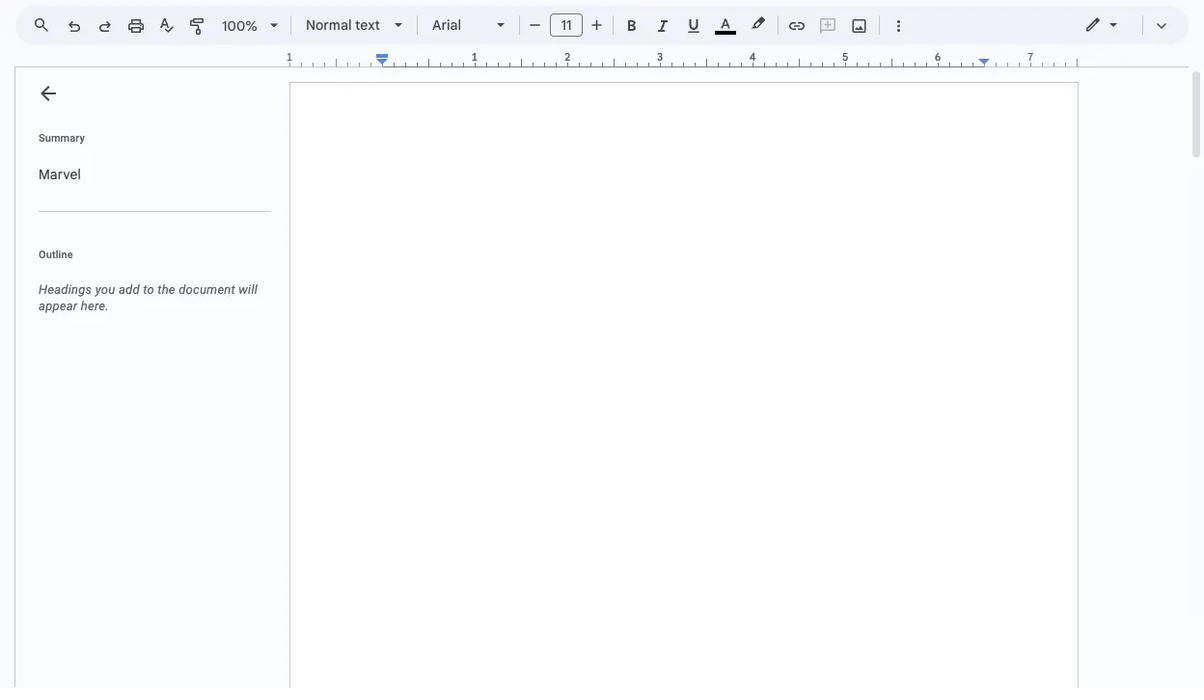 Task type: describe. For each thing, give the bounding box(es) containing it.
Zoom text field
[[217, 13, 263, 40]]

Menus field
[[24, 12, 67, 39]]

Font size field
[[550, 14, 590, 38]]

summary element
[[29, 155, 270, 194]]

summary heading
[[39, 130, 85, 146]]

Font size text field
[[551, 14, 582, 37]]

summary
[[39, 132, 85, 144]]

appear
[[39, 299, 78, 314]]

will
[[239, 283, 258, 297]]

right margin image
[[979, 52, 1077, 67]]

add
[[119, 283, 140, 297]]



Task type: locate. For each thing, give the bounding box(es) containing it.
1
[[286, 51, 293, 64]]

to
[[143, 283, 154, 297]]

styles list. normal text selected. option
[[306, 12, 383, 39]]

marvel
[[39, 166, 81, 183]]

headings you add to the document will appear here.
[[39, 283, 258, 314]]

application
[[0, 0, 1204, 689]]

arial
[[432, 16, 461, 33]]

text
[[355, 16, 380, 33]]

left margin image
[[290, 52, 388, 67]]

document outline element
[[15, 68, 278, 689]]

normal
[[306, 16, 352, 33]]

Zoom field
[[214, 12, 287, 41]]

mode and view toolbar
[[1070, 6, 1177, 44]]

document
[[179, 283, 235, 297]]

arial option
[[432, 12, 485, 39]]

application containing normal text
[[0, 0, 1204, 689]]

outline heading
[[15, 247, 278, 274]]

outline
[[39, 248, 73, 261]]

insert image image
[[849, 12, 871, 39]]

headings
[[39, 283, 92, 297]]

main toolbar
[[57, 11, 914, 41]]

here.
[[81, 299, 109, 314]]

the
[[158, 283, 175, 297]]

you
[[95, 283, 115, 297]]

highlight color image
[[748, 12, 769, 35]]

normal text
[[306, 16, 380, 33]]

text color image
[[715, 12, 736, 35]]



Task type: vqa. For each thing, say whether or not it's contained in the screenshot.
file menu item
no



